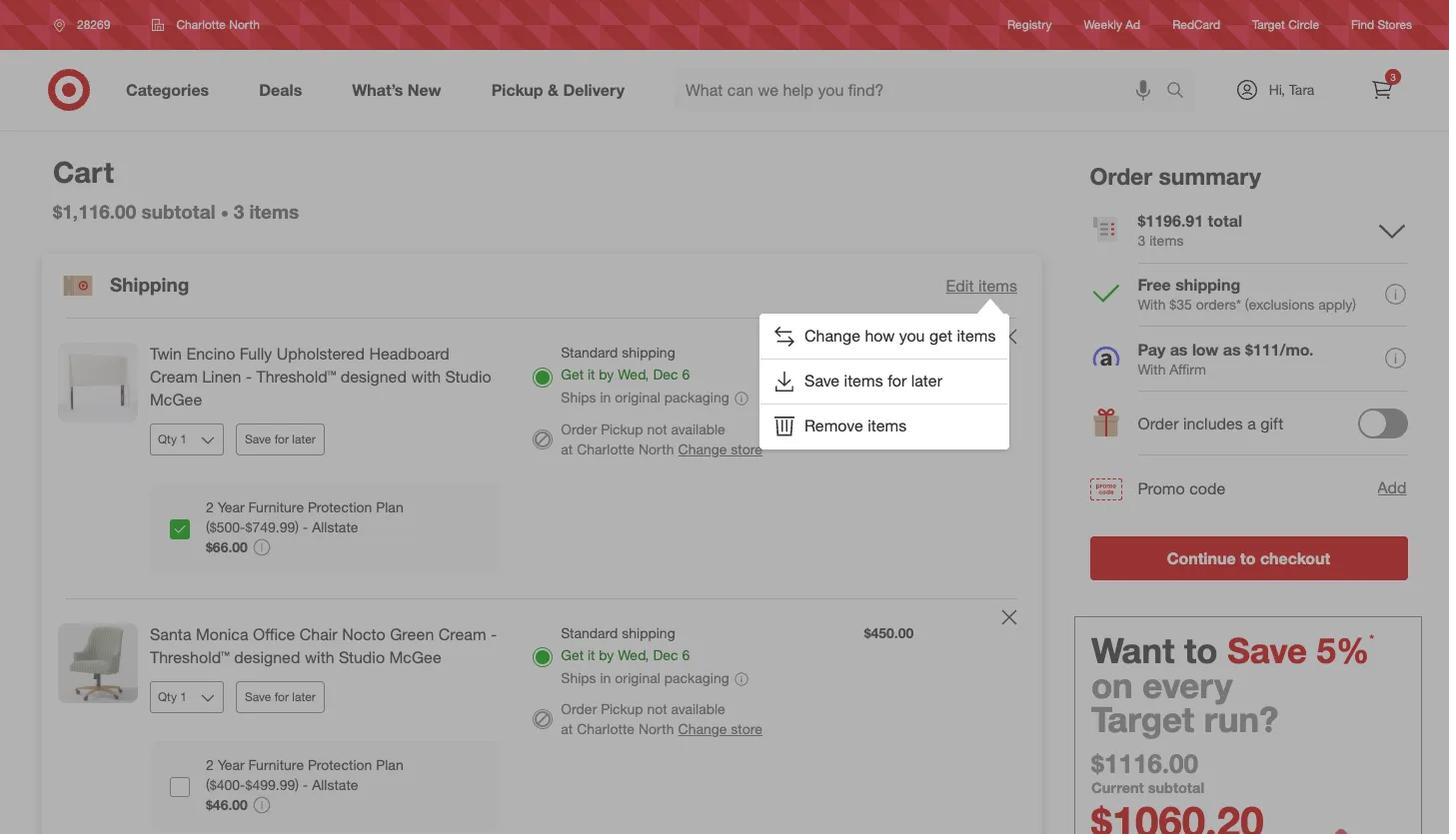 Task type: locate. For each thing, give the bounding box(es) containing it.
0 vertical spatial pickup
[[601, 421, 643, 438]]

2 not available radio from the top
[[533, 710, 553, 730]]

0 vertical spatial standard shipping get it by wed, dec 6
[[561, 344, 690, 383]]

available for twin encino fully upholstered headboard cream linen - threshold™ designed with studio mcgee
[[671, 421, 725, 438]]

save for later button down office
[[236, 681, 325, 713]]

to right want
[[1184, 629, 1218, 671]]

1 vertical spatial north
[[638, 721, 674, 738]]

2 north from the top
[[638, 721, 674, 738]]

packaging
[[664, 389, 729, 406], [664, 669, 729, 686]]

threshold™ down santa
[[150, 647, 230, 667]]

linen
[[202, 367, 241, 387]]

on every target run?
[[1091, 664, 1279, 741]]

0 vertical spatial in
[[600, 389, 611, 406]]

1 at from the top
[[561, 441, 573, 458]]

change store button for twin encino fully upholstered headboard cream linen - threshold™ designed with studio mcgee
[[678, 440, 763, 460]]

2 order pickup not available at charlotte north change store from the top
[[561, 701, 763, 738]]

0 vertical spatial not available radio
[[533, 430, 553, 450]]

1 vertical spatial change store button
[[678, 720, 763, 740]]

year inside 2 year furniture protection plan ($500-$749.99) - allstate
[[218, 499, 245, 516]]

0 vertical spatial order pickup not available at charlotte north change store
[[561, 421, 763, 458]]

find
[[1351, 17, 1374, 32]]

as
[[1170, 340, 1188, 360], [1223, 340, 1241, 360]]

order includes a gift
[[1138, 414, 1284, 434]]

0 vertical spatial packaging
[[664, 389, 729, 406]]

affirm
[[1170, 361, 1207, 377]]

- inside 2 year furniture protection plan ($500-$749.99) - allstate
[[303, 519, 308, 536]]

1 vertical spatial get
[[561, 646, 584, 663]]

1 vertical spatial with
[[305, 647, 334, 667]]

1 vertical spatial change
[[678, 441, 727, 458]]

1 furniture from the top
[[248, 499, 304, 516]]

nocto
[[342, 624, 385, 644]]

affirm image
[[1090, 344, 1122, 375], [1093, 346, 1120, 366]]

edit items button
[[946, 275, 1017, 298]]

1 in from the top
[[600, 389, 611, 406]]

1 packaging from the top
[[664, 389, 729, 406]]

1 it from the top
[[588, 366, 595, 383]]

0 vertical spatial 2
[[206, 499, 214, 516]]

1 wed, from the top
[[618, 366, 649, 383]]

threshold™ inside "santa monica office chair nocto green cream - threshold™ designed with studio mcgee"
[[150, 647, 230, 667]]

cream inside twin encino fully upholstered headboard cream linen - threshold™ designed with studio mcgee
[[150, 367, 198, 387]]

1 cart item ready to fulfill group from the top
[[42, 319, 1041, 598]]

0 vertical spatial mcgee
[[150, 390, 202, 410]]

designed inside "santa monica office chair nocto green cream - threshold™ designed with studio mcgee"
[[234, 647, 300, 667]]

0 vertical spatial original
[[615, 389, 660, 406]]

1 get from the top
[[561, 366, 584, 383]]

wed, for twin encino fully upholstered headboard cream linen - threshold™ designed with studio mcgee
[[618, 366, 649, 383]]

- down the "fully"
[[246, 367, 252, 387]]

0 vertical spatial save for later
[[245, 432, 316, 447]]

1 service plan checkbox from the top
[[170, 520, 190, 540]]

0 vertical spatial save for later button
[[236, 424, 325, 456]]

available
[[671, 421, 725, 438], [671, 701, 725, 718]]

continue to checkout button
[[1090, 536, 1408, 580]]

1 original from the top
[[615, 389, 660, 406]]

1 horizontal spatial 3
[[1390, 71, 1396, 83]]

0 vertical spatial not
[[647, 421, 667, 438]]

furniture inside 2 year furniture protection plan ($400-$499.99) - allstate
[[248, 756, 304, 773]]

1 vertical spatial subtotal
[[1148, 780, 1205, 797]]

1 by from the top
[[599, 366, 614, 383]]

2 wed, from the top
[[618, 646, 649, 663]]

0 horizontal spatial mcgee
[[150, 390, 202, 410]]

original
[[615, 389, 660, 406], [615, 669, 660, 686]]

1 vertical spatial not
[[647, 701, 667, 718]]

change
[[804, 326, 860, 346], [678, 441, 727, 458], [678, 721, 727, 738]]

mcgee down twin
[[150, 390, 202, 410]]

free shipping with $35 orders* (exclusions apply)
[[1138, 275, 1357, 313]]

0 horizontal spatial subtotal
[[141, 200, 215, 223]]

1 vertical spatial cream
[[438, 624, 486, 644]]

studio down headboard
[[445, 367, 491, 387]]

items inside dropdown button
[[978, 276, 1017, 296]]

2 inside 2 year furniture protection plan ($400-$499.99) - allstate
[[206, 756, 214, 773]]

1 vertical spatial save for later button
[[236, 681, 325, 713]]

- inside "santa monica office chair nocto green cream - threshold™ designed with studio mcgee"
[[491, 624, 497, 644]]

with inside free shipping with $35 orders* (exclusions apply)
[[1138, 296, 1166, 313]]

studio inside "santa monica office chair nocto green cream - threshold™ designed with studio mcgee"
[[339, 647, 385, 667]]

pickup for santa monica office chair nocto green cream - threshold™ designed with studio mcgee
[[601, 701, 643, 718]]

subtotal up shipping
[[141, 200, 215, 223]]

1 vertical spatial designed
[[234, 647, 300, 667]]

designed down office
[[234, 647, 300, 667]]

want to save 5% *
[[1091, 629, 1374, 671]]

$499.99)
[[245, 776, 299, 793]]

2 save for later button from the top
[[236, 681, 325, 713]]

1 available from the top
[[671, 421, 725, 438]]

2 original from the top
[[615, 669, 660, 686]]

2 pickup from the top
[[601, 701, 643, 718]]

dec for santa monica office chair nocto green cream - threshold™ designed with studio mcgee
[[653, 646, 678, 663]]

2
[[206, 499, 214, 516], [206, 756, 214, 773]]

standard for santa monica office chair nocto green cream - threshold™ designed with studio mcgee
[[561, 624, 618, 641]]

a
[[1248, 414, 1257, 434]]

1 vertical spatial service plan checkbox
[[170, 778, 190, 798]]

0 vertical spatial change store button
[[678, 440, 763, 460]]

mcgee inside twin encino fully upholstered headboard cream linen - threshold™ designed with studio mcgee
[[150, 390, 202, 410]]

1 vertical spatial by
[[599, 646, 614, 663]]

save for later down twin encino fully upholstered headboard cream linen - threshold™ designed with studio mcgee
[[245, 432, 316, 447]]

later for twin encino fully upholstered headboard cream linen - threshold™ designed with studio mcgee
[[292, 432, 316, 447]]

ships in original packaging for twin encino fully upholstered headboard cream linen - threshold™ designed with studio mcgee
[[561, 389, 733, 406]]

(exclusions
[[1246, 296, 1315, 313]]

by for santa monica office chair nocto green cream - threshold™ designed with studio mcgee
[[599, 646, 614, 663]]

to for want
[[1184, 629, 1218, 671]]

save for later for office
[[245, 689, 316, 704]]

1 vertical spatial later
[[292, 432, 316, 447]]

1 vertical spatial standard shipping get it by wed, dec 6
[[561, 624, 690, 663]]

0 vertical spatial with
[[1138, 296, 1166, 313]]

0 vertical spatial to
[[1241, 548, 1256, 568]]

2 standard from the top
[[561, 624, 618, 641]]

1 vertical spatial mcgee
[[389, 647, 442, 667]]

0 vertical spatial change
[[804, 326, 860, 346]]

mcgee
[[150, 390, 202, 410], [389, 647, 442, 667]]

2 dec from the top
[[653, 646, 678, 663]]

change store button
[[678, 440, 763, 460], [678, 720, 763, 740]]

save for later button
[[236, 424, 325, 456], [236, 681, 325, 713]]

for down office
[[274, 689, 289, 704]]

0 vertical spatial with
[[411, 367, 441, 387]]

you
[[899, 326, 924, 346]]

1 vertical spatial standard
[[561, 624, 618, 641]]

6 for santa monica office chair nocto green cream - threshold™ designed with studio mcgee
[[682, 646, 690, 663]]

2 for twin encino fully upholstered headboard cream linen - threshold™ designed with studio mcgee
[[206, 499, 214, 516]]

it for twin encino fully upholstered headboard cream linen - threshold™ designed with studio mcgee
[[588, 366, 595, 383]]

2 furniture from the top
[[248, 756, 304, 773]]

2 2 from the top
[[206, 756, 214, 773]]

0 vertical spatial standard
[[561, 344, 618, 361]]

2 up the ($500-
[[206, 499, 214, 516]]

0 vertical spatial cart item ready to fulfill group
[[42, 319, 1041, 598]]

0 vertical spatial available
[[671, 421, 725, 438]]

1 save for later from the top
[[245, 432, 316, 447]]

for down twin encino fully upholstered headboard cream linen - threshold™ designed with studio mcgee
[[274, 432, 289, 447]]

service plan checkbox for twin encino fully upholstered headboard cream linen - threshold™ designed with studio mcgee
[[170, 520, 190, 540]]

5%
[[1317, 629, 1369, 671]]

later
[[911, 371, 942, 391], [292, 432, 316, 447], [292, 689, 316, 704]]

threshold™
[[256, 367, 336, 387], [150, 647, 230, 667]]

2 ships from the top
[[561, 669, 596, 686]]

studio inside twin encino fully upholstered headboard cream linen - threshold™ designed with studio mcgee
[[445, 367, 491, 387]]

1 dec from the top
[[653, 366, 678, 383]]

2 ships in original packaging from the top
[[561, 669, 733, 686]]

at
[[561, 441, 573, 458], [561, 721, 573, 738]]

0 horizontal spatial studio
[[339, 647, 385, 667]]

standard shipping get it by wed, dec 6
[[561, 344, 690, 383], [561, 624, 690, 663]]

target left circle
[[1252, 17, 1285, 32]]

0 horizontal spatial 3
[[233, 200, 244, 223]]

continue to checkout
[[1168, 548, 1331, 568]]

0 horizontal spatial as
[[1170, 340, 1188, 360]]

not for santa monica office chair nocto green cream - threshold™ designed with studio mcgee
[[647, 701, 667, 718]]

-
[[246, 367, 252, 387], [303, 519, 308, 536], [491, 624, 497, 644], [303, 776, 308, 793]]

1 plan from the top
[[376, 499, 403, 516]]

cream down twin
[[150, 367, 198, 387]]

($500-
[[206, 519, 245, 536]]

2 vertical spatial shipping
[[622, 624, 675, 641]]

2 store from the top
[[731, 721, 763, 738]]

1 standard from the top
[[561, 344, 618, 361]]

1 vertical spatial plan
[[376, 756, 403, 773]]

2 6 from the top
[[682, 646, 690, 663]]

shipping
[[1176, 275, 1241, 295], [622, 344, 675, 361], [622, 624, 675, 641]]

allstate inside 2 year furniture protection plan ($400-$499.99) - allstate
[[312, 776, 358, 793]]

dec
[[653, 366, 678, 383], [653, 646, 678, 663]]

service plan checkbox left the ($500-
[[170, 520, 190, 540]]

with down free
[[1138, 296, 1166, 313]]

not available radio
[[533, 430, 553, 450], [533, 710, 553, 730]]

1 ships in original packaging from the top
[[561, 389, 733, 406]]

standard shipping get it by wed, dec 6 for twin encino fully upholstered headboard cream linen - threshold™ designed with studio mcgee
[[561, 344, 690, 383]]

subtotal right current
[[1148, 780, 1205, 797]]

2 save for later from the top
[[245, 689, 316, 704]]

1 protection from the top
[[308, 499, 372, 516]]

later down "santa monica office chair nocto green cream - threshold™ designed with studio mcgee"
[[292, 689, 316, 704]]

designed inside twin encino fully upholstered headboard cream linen - threshold™ designed with studio mcgee
[[341, 367, 407, 387]]

with
[[411, 367, 441, 387], [305, 647, 334, 667]]

with down the chair
[[305, 647, 334, 667]]

plan inside 2 year furniture protection plan ($400-$499.99) - allstate
[[376, 756, 403, 773]]

0 horizontal spatial threshold™
[[150, 647, 230, 667]]

protection inside 2 year furniture protection plan ($500-$749.99) - allstate
[[308, 499, 372, 516]]

add button
[[1377, 476, 1408, 501]]

north for santa monica office chair nocto green cream - threshold™ designed with studio mcgee
[[638, 721, 674, 738]]

to inside button
[[1241, 548, 1256, 568]]

shipping
[[110, 272, 189, 295]]

in for twin encino fully upholstered headboard cream linen - threshold™ designed with studio mcgee
[[600, 389, 611, 406]]

1 allstate from the top
[[312, 519, 358, 536]]

cart item ready to fulfill group
[[42, 319, 1041, 598], [42, 599, 1041, 834]]

1 ships from the top
[[561, 389, 596, 406]]

ships
[[561, 389, 596, 406], [561, 669, 596, 686]]

target
[[1252, 17, 1285, 32], [1091, 699, 1194, 741]]

1 vertical spatial charlotte
[[577, 721, 635, 738]]

0 vertical spatial by
[[599, 366, 614, 383]]

cream right green
[[438, 624, 486, 644]]

1 vertical spatial year
[[218, 756, 245, 773]]

threshold™ down upholstered
[[256, 367, 336, 387]]

6
[[682, 366, 690, 383], [682, 646, 690, 663]]

year inside 2 year furniture protection plan ($400-$499.99) - allstate
[[218, 756, 245, 773]]

allstate right $499.99)
[[312, 776, 358, 793]]

save for later
[[245, 432, 316, 447], [245, 689, 316, 704]]

with
[[1138, 296, 1166, 313], [1138, 361, 1166, 377]]

1 not available radio from the top
[[533, 430, 553, 450]]

2 not from the top
[[647, 701, 667, 718]]

2 it from the top
[[588, 646, 595, 663]]

standard
[[561, 344, 618, 361], [561, 624, 618, 641]]

1 save for later button from the top
[[236, 424, 325, 456]]

save for later button for office
[[236, 681, 325, 713]]

2 get from the top
[[561, 646, 584, 663]]

protection for chair
[[308, 756, 372, 773]]

2 cart item ready to fulfill group from the top
[[42, 599, 1041, 834]]

1 order pickup not available at charlotte north change store from the top
[[561, 421, 763, 458]]

$600.00
[[864, 344, 914, 361]]

2 charlotte from the top
[[577, 721, 635, 738]]

weekly ad
[[1084, 17, 1140, 32]]

save down office
[[245, 689, 271, 704]]

0 vertical spatial service plan checkbox
[[170, 520, 190, 540]]

shipping for twin encino fully upholstered headboard cream linen - threshold™ designed with studio mcgee
[[622, 344, 675, 361]]

allstate inside 2 year furniture protection plan ($500-$749.99) - allstate
[[312, 519, 358, 536]]

2 for santa monica office chair nocto green cream - threshold™ designed with studio mcgee
[[206, 756, 214, 773]]

2 vertical spatial later
[[292, 689, 316, 704]]

1 horizontal spatial subtotal
[[1148, 780, 1205, 797]]

with for nocto
[[305, 647, 334, 667]]

free
[[1138, 275, 1172, 295]]

0 horizontal spatial cream
[[150, 367, 198, 387]]

with inside "santa monica office chair nocto green cream - threshold™ designed with studio mcgee"
[[305, 647, 334, 667]]

- right $499.99)
[[303, 776, 308, 793]]

1 with from the top
[[1138, 296, 1166, 313]]

save for later button down twin encino fully upholstered headboard cream linen - threshold™ designed with studio mcgee
[[236, 424, 325, 456]]

wed,
[[618, 366, 649, 383], [618, 646, 649, 663]]

save
[[804, 371, 839, 391], [245, 432, 271, 447], [1227, 629, 1307, 671], [245, 689, 271, 704]]

2 by from the top
[[599, 646, 614, 663]]

6 for twin encino fully upholstered headboard cream linen - threshold™ designed with studio mcgee
[[682, 366, 690, 383]]

1 not from the top
[[647, 421, 667, 438]]

with for headboard
[[411, 367, 441, 387]]

protection for upholstered
[[308, 499, 372, 516]]

threshold™ for encino
[[256, 367, 336, 387]]

($400-
[[206, 776, 245, 793]]

1 vertical spatial pickup
[[601, 701, 643, 718]]

0 vertical spatial later
[[911, 371, 942, 391]]

$111/mo.
[[1246, 340, 1314, 360]]

1 horizontal spatial to
[[1241, 548, 1256, 568]]

0 vertical spatial wed,
[[618, 366, 649, 383]]

1 vertical spatial ships
[[561, 669, 596, 686]]

0 vertical spatial target
[[1252, 17, 1285, 32]]

target up $1116.00
[[1091, 699, 1194, 741]]

mcgee inside "santa monica office chair nocto green cream - threshold™ designed with studio mcgee"
[[389, 647, 442, 667]]

- for $749.99)
[[303, 519, 308, 536]]

plan
[[376, 499, 403, 516], [376, 756, 403, 773]]

2 vertical spatial change
[[678, 721, 727, 738]]

0 vertical spatial north
[[638, 441, 674, 458]]

continue
[[1168, 548, 1236, 568]]

1 vertical spatial packaging
[[664, 669, 729, 686]]

includes
[[1184, 414, 1244, 434]]

2 year from the top
[[218, 756, 245, 773]]

1 vertical spatial wed,
[[618, 646, 649, 663]]

2 plan from the top
[[376, 756, 403, 773]]

get for twin encino fully upholstered headboard cream linen - threshold™ designed with studio mcgee
[[561, 366, 584, 383]]

1 vertical spatial allstate
[[312, 776, 358, 793]]

2 protection from the top
[[308, 756, 372, 773]]

None radio
[[533, 367, 553, 387], [533, 648, 553, 668], [533, 367, 553, 387], [533, 648, 553, 668]]

allstate right $749.99)
[[312, 519, 358, 536]]

order pickup not available at charlotte north change store for santa monica office chair nocto green cream - threshold™ designed with studio mcgee
[[561, 701, 763, 738]]

1 vertical spatial shipping
[[622, 344, 675, 361]]

2 in from the top
[[600, 669, 611, 686]]

studio down nocto
[[339, 647, 385, 667]]

1 horizontal spatial mcgee
[[389, 647, 442, 667]]

2 up '($400-'
[[206, 756, 214, 773]]

save for later down office
[[245, 689, 316, 704]]

0 vertical spatial shipping
[[1176, 275, 1241, 295]]

1 vertical spatial dec
[[653, 646, 678, 663]]

weekly
[[1084, 17, 1122, 32]]

furniture for fully
[[248, 499, 304, 516]]

0 horizontal spatial to
[[1184, 629, 1218, 671]]

- right green
[[491, 624, 497, 644]]

- right $749.99)
[[303, 519, 308, 536]]

by for twin encino fully upholstered headboard cream linen - threshold™ designed with studio mcgee
[[599, 366, 614, 383]]

2 with from the top
[[1138, 361, 1166, 377]]

2 packaging from the top
[[664, 669, 729, 686]]

1 vertical spatial not available radio
[[533, 710, 553, 730]]

green
[[390, 624, 434, 644]]

save inside button
[[804, 371, 839, 391]]

with down headboard
[[411, 367, 441, 387]]

items for edit items
[[978, 276, 1017, 296]]

Service plan checkbox
[[170, 520, 190, 540], [170, 778, 190, 798]]

plan for headboard
[[376, 499, 403, 516]]

1 charlotte from the top
[[577, 441, 635, 458]]

change how you get items
[[804, 326, 995, 346]]

2 service plan checkbox from the top
[[170, 778, 190, 798]]

1 6 from the top
[[682, 366, 690, 383]]

year up the ($500-
[[218, 499, 245, 516]]

it
[[588, 366, 595, 383], [588, 646, 595, 663]]

- for cream
[[491, 624, 497, 644]]

1 vertical spatial to
[[1184, 629, 1218, 671]]

not available radio for twin encino fully upholstered headboard cream linen - threshold™ designed with studio mcgee
[[533, 430, 553, 450]]

search
[[1157, 82, 1205, 102]]

furniture inside 2 year furniture protection plan ($500-$749.99) - allstate
[[248, 499, 304, 516]]

1 vertical spatial 2
[[206, 756, 214, 773]]

2 at from the top
[[561, 721, 573, 738]]

2 allstate from the top
[[312, 776, 358, 793]]

0 vertical spatial allstate
[[312, 519, 358, 536]]

1 vertical spatial with
[[1138, 361, 1166, 377]]

store for santa monica office chair nocto green cream - threshold™ designed with studio mcgee
[[731, 721, 763, 738]]

with inside pay as low as $111/mo. with affirm
[[1138, 361, 1166, 377]]

1 vertical spatial cart item ready to fulfill group
[[42, 599, 1041, 834]]

furniture up $499.99)
[[248, 756, 304, 773]]

- inside twin encino fully upholstered headboard cream linen - threshold™ designed with studio mcgee
[[246, 367, 252, 387]]

items for 3 items
[[249, 200, 299, 223]]

to right the continue
[[1241, 548, 1256, 568]]

1 vertical spatial store
[[731, 721, 763, 738]]

pickup for twin encino fully upholstered headboard cream linen - threshold™ designed with studio mcgee
[[601, 421, 643, 438]]

redcard link
[[1172, 16, 1220, 34]]

for
[[887, 371, 906, 391], [274, 432, 289, 447], [274, 689, 289, 704]]

subtotal inside $1116.00 current subtotal
[[1148, 780, 1205, 797]]

1 vertical spatial 6
[[682, 646, 690, 663]]

1 horizontal spatial as
[[1223, 340, 1241, 360]]

3 items
[[233, 200, 299, 223]]

0 vertical spatial charlotte
[[577, 441, 635, 458]]

mcgee for green
[[389, 647, 442, 667]]

later down twin encino fully upholstered headboard cream linen - threshold™ designed with studio mcgee
[[292, 432, 316, 447]]

0 vertical spatial designed
[[341, 367, 407, 387]]

0 vertical spatial get
[[561, 366, 584, 383]]

2 standard shipping get it by wed, dec 6 from the top
[[561, 624, 690, 663]]

0 vertical spatial 3
[[1390, 71, 1396, 83]]

protection inside 2 year furniture protection plan ($400-$499.99) - allstate
[[308, 756, 372, 773]]

year for santa monica office chair nocto green cream - threshold™ designed with studio mcgee
[[218, 756, 245, 773]]

service plan checkbox left '($400-'
[[170, 778, 190, 798]]

1 store from the top
[[731, 441, 763, 458]]

twin encino fully upholstered headboard cream linen - threshold&#8482; designed with studio mcgee image
[[58, 343, 138, 423]]

0 vertical spatial dec
[[653, 366, 678, 383]]

1 vertical spatial 3
[[233, 200, 244, 223]]

0 vertical spatial threshold™
[[256, 367, 336, 387]]

1 pickup from the top
[[601, 421, 643, 438]]

later down $600.00
[[911, 371, 942, 391]]

as up affirm
[[1170, 340, 1188, 360]]

furniture for office
[[248, 756, 304, 773]]

for down $600.00
[[887, 371, 906, 391]]

1 vertical spatial available
[[671, 701, 725, 718]]

1 vertical spatial target
[[1091, 699, 1194, 741]]

2 inside 2 year furniture protection plan ($500-$749.99) - allstate
[[206, 499, 214, 516]]

- inside 2 year furniture protection plan ($400-$499.99) - allstate
[[303, 776, 308, 793]]

designed down headboard
[[341, 367, 407, 387]]

0 vertical spatial subtotal
[[141, 200, 215, 223]]

1 year from the top
[[218, 499, 245, 516]]

items inside button
[[867, 416, 906, 436]]

- for $499.99)
[[303, 776, 308, 793]]

1 vertical spatial protection
[[308, 756, 372, 773]]

0 vertical spatial ships
[[561, 389, 596, 406]]

$1,116.00 subtotal
[[53, 200, 215, 223]]

save up remove
[[804, 371, 839, 391]]

1 2 from the top
[[206, 499, 214, 516]]

1 vertical spatial order pickup not available at charlotte north change store
[[561, 701, 763, 738]]

ad
[[1126, 17, 1140, 32]]

0 vertical spatial 6
[[682, 366, 690, 383]]

1 change store button from the top
[[678, 440, 763, 460]]

threshold™ inside twin encino fully upholstered headboard cream linen - threshold™ designed with studio mcgee
[[256, 367, 336, 387]]

designed for chair
[[234, 647, 300, 667]]

furniture up $749.99)
[[248, 499, 304, 516]]

1 vertical spatial at
[[561, 721, 573, 738]]

1 horizontal spatial threshold™
[[256, 367, 336, 387]]

with inside twin encino fully upholstered headboard cream linen - threshold™ designed with studio mcgee
[[411, 367, 441, 387]]

items for remove items
[[867, 416, 906, 436]]

0 vertical spatial it
[[588, 366, 595, 383]]

2 vertical spatial for
[[274, 689, 289, 704]]

plan inside 2 year furniture protection plan ($500-$749.99) - allstate
[[376, 499, 403, 516]]

3 for 3
[[1390, 71, 1396, 83]]

year up '($400-'
[[218, 756, 245, 773]]

on
[[1091, 664, 1133, 706]]

in for santa monica office chair nocto green cream - threshold™ designed with studio mcgee
[[600, 669, 611, 686]]

1 horizontal spatial cream
[[438, 624, 486, 644]]

1 vertical spatial studio
[[339, 647, 385, 667]]

1 vertical spatial original
[[615, 669, 660, 686]]

as right 'low'
[[1223, 340, 1241, 360]]

2 available from the top
[[671, 701, 725, 718]]

1 north from the top
[[638, 441, 674, 458]]

2 change store button from the top
[[678, 720, 763, 740]]

not
[[647, 421, 667, 438], [647, 701, 667, 718]]

mcgee down green
[[389, 647, 442, 667]]

1 standard shipping get it by wed, dec 6 from the top
[[561, 344, 690, 383]]

1 horizontal spatial with
[[411, 367, 441, 387]]

year
[[218, 499, 245, 516], [218, 756, 245, 773]]

with down pay
[[1138, 361, 1166, 377]]



Task type: describe. For each thing, give the bounding box(es) containing it.
orders*
[[1196, 296, 1242, 313]]

available for santa monica office chair nocto green cream - threshold™ designed with studio mcgee
[[671, 701, 725, 718]]

ships for santa monica office chair nocto green cream - threshold™ designed with studio mcgee
[[561, 669, 596, 686]]

target circle link
[[1252, 16, 1319, 34]]

order summary
[[1090, 162, 1262, 190]]

$450.00
[[864, 624, 914, 641]]

pay
[[1138, 340, 1166, 360]]

stores
[[1378, 17, 1412, 32]]

edit
[[946, 276, 974, 296]]

at for santa monica office chair nocto green cream - threshold™ designed with studio mcgee
[[561, 721, 573, 738]]

to for continue
[[1241, 548, 1256, 568]]

target circle
[[1252, 17, 1319, 32]]

twin encino fully upholstered headboard cream linen - threshold™ designed with studio mcgee link
[[150, 343, 501, 412]]

cart
[[53, 154, 114, 190]]

headboard
[[369, 344, 450, 364]]

find stores link
[[1351, 16, 1412, 34]]

edit items
[[946, 276, 1017, 296]]

santa monica office chair nocto green cream - threshold™ designed with studio mcgee link
[[150, 623, 501, 669]]

twin
[[150, 344, 182, 364]]

2 year furniture protection plan ($400-$499.99) - allstate
[[206, 756, 403, 793]]

wed, for santa monica office chair nocto green cream - threshold™ designed with studio mcgee
[[618, 646, 649, 663]]

original for santa monica office chair nocto green cream - threshold™ designed with studio mcgee
[[615, 669, 660, 686]]

*
[[1369, 631, 1374, 646]]

plan for nocto
[[376, 756, 403, 773]]

north for twin encino fully upholstered headboard cream linen - threshold™ designed with studio mcgee
[[638, 441, 674, 458]]

change inside button
[[804, 326, 860, 346]]

remove items
[[804, 416, 906, 436]]

mcgee for cream
[[150, 390, 202, 410]]

promo
[[1138, 478, 1185, 498]]

later for santa monica office chair nocto green cream - threshold™ designed with studio mcgee
[[292, 689, 316, 704]]

add
[[1378, 478, 1407, 498]]

threshold™ for monica
[[150, 647, 230, 667]]

packaging for twin encino fully upholstered headboard cream linen - threshold™ designed with studio mcgee
[[664, 389, 729, 406]]

studio for nocto
[[339, 647, 385, 667]]

apply)
[[1319, 296, 1357, 313]]

charlotte for twin encino fully upholstered headboard cream linen - threshold™ designed with studio mcgee
[[577, 441, 635, 458]]

save for later for fully
[[245, 432, 316, 447]]

designed for upholstered
[[341, 367, 407, 387]]

ships in original packaging for santa monica office chair nocto green cream - threshold™ designed with studio mcgee
[[561, 669, 733, 686]]

upholstered
[[277, 344, 365, 364]]

pay as low as $111/mo. with affirm
[[1138, 340, 1314, 377]]

santa
[[150, 624, 191, 644]]

get for santa monica office chair nocto green cream - threshold™ designed with studio mcgee
[[561, 646, 584, 663]]

change store button for santa monica office chair nocto green cream - threshold™ designed with studio mcgee
[[678, 720, 763, 740]]

3 link
[[1360, 68, 1404, 112]]

allstate for upholstered
[[312, 519, 358, 536]]

for for twin encino fully upholstered headboard cream linen - threshold™ designed with studio mcgee
[[274, 432, 289, 447]]

packaging for santa monica office chair nocto green cream - threshold™ designed with studio mcgee
[[664, 669, 729, 686]]

current
[[1091, 780, 1144, 797]]

low
[[1193, 340, 1219, 360]]

encino
[[186, 344, 235, 364]]

$35
[[1170, 296, 1193, 313]]

circle
[[1288, 17, 1319, 32]]

ships for twin encino fully upholstered headboard cream linen - threshold™ designed with studio mcgee
[[561, 389, 596, 406]]

2 year furniture protection plan ($500-$749.99) - allstate
[[206, 499, 403, 536]]

for inside button
[[887, 371, 906, 391]]

search button
[[1157, 68, 1205, 116]]

shipping for santa monica office chair nocto green cream - threshold™ designed with studio mcgee
[[622, 624, 675, 641]]

year for twin encino fully upholstered headboard cream linen - threshold™ designed with studio mcgee
[[218, 499, 245, 516]]

remove
[[804, 416, 863, 436]]

cart item ready to fulfill group containing twin encino fully upholstered headboard cream linen - threshold™ designed with studio mcgee
[[42, 319, 1041, 598]]

change how you get items button
[[760, 315, 1007, 359]]

1 horizontal spatial target
[[1252, 17, 1285, 32]]

not for twin encino fully upholstered headboard cream linen - threshold™ designed with studio mcgee
[[647, 421, 667, 438]]

gift
[[1261, 414, 1284, 434]]

change for twin encino fully upholstered headboard cream linen - threshold™ designed with studio mcgee
[[678, 441, 727, 458]]

1 as from the left
[[1170, 340, 1188, 360]]

get
[[929, 326, 952, 346]]

shipping inside free shipping with $35 orders* (exclusions apply)
[[1176, 275, 1241, 295]]

charlotte for santa monica office chair nocto green cream - threshold™ designed with studio mcgee
[[577, 721, 635, 738]]

standard shipping get it by wed, dec 6 for santa monica office chair nocto green cream - threshold™ designed with studio mcgee
[[561, 624, 690, 663]]

order pickup not available at charlotte north change store for twin encino fully upholstered headboard cream linen - threshold™ designed with studio mcgee
[[561, 421, 763, 458]]

save for later button for fully
[[236, 424, 325, 456]]

want
[[1091, 629, 1175, 671]]

- for linen
[[246, 367, 252, 387]]

studio for headboard
[[445, 367, 491, 387]]

for for santa monica office chair nocto green cream - threshold™ designed with studio mcgee
[[274, 689, 289, 704]]

$1116.00 current subtotal
[[1091, 748, 1205, 797]]

dec for twin encino fully upholstered headboard cream linen - threshold™ designed with studio mcgee
[[653, 366, 678, 383]]

service plan checkbox for santa monica office chair nocto green cream - threshold™ designed with studio mcgee
[[170, 778, 190, 798]]

chair
[[300, 624, 337, 644]]

office
[[253, 624, 295, 644]]

redcard
[[1172, 17, 1220, 32]]

standard for twin encino fully upholstered headboard cream linen - threshold™ designed with studio mcgee
[[561, 344, 618, 361]]

santa monica office chair nocto green cream - threshold™ designed with studio mcgee
[[150, 624, 497, 667]]

cart item ready to fulfill group containing santa monica office chair nocto green cream - threshold™ designed with studio mcgee
[[42, 599, 1041, 834]]

$749.99)
[[245, 519, 299, 536]]

items for save items for later
[[844, 371, 883, 391]]

target inside on every target run?
[[1091, 699, 1194, 741]]

allstate for chair
[[312, 776, 358, 793]]

weekly ad link
[[1084, 16, 1140, 34]]

registry
[[1007, 17, 1052, 32]]

find stores
[[1351, 17, 1412, 32]]

What can we help you find? suggestions appear below search field
[[674, 68, 1171, 112]]

store for twin encino fully upholstered headboard cream linen - threshold™ designed with studio mcgee
[[731, 441, 763, 458]]

every
[[1143, 664, 1232, 706]]

2 as from the left
[[1223, 340, 1241, 360]]

santa monica office chair nocto green cream - threshold&#8482; designed with studio mcgee image
[[58, 623, 138, 703]]

promo code
[[1138, 478, 1226, 498]]

save items for later
[[804, 371, 942, 391]]

at for twin encino fully upholstered headboard cream linen - threshold™ designed with studio mcgee
[[561, 441, 573, 458]]

code
[[1190, 478, 1226, 498]]

save items for later button
[[760, 360, 1007, 404]]

change for santa monica office chair nocto green cream - threshold™ designed with studio mcgee
[[678, 721, 727, 738]]

it for santa monica office chair nocto green cream - threshold™ designed with studio mcgee
[[588, 646, 595, 663]]

later inside button
[[911, 371, 942, 391]]

how
[[864, 326, 894, 346]]

$1116.00
[[1091, 748, 1198, 780]]

twin encino fully upholstered headboard cream linen - threshold™ designed with studio mcgee
[[150, 344, 491, 410]]

monica
[[196, 624, 248, 644]]

save down the "fully"
[[245, 432, 271, 447]]

fully
[[240, 344, 272, 364]]

3 for 3 items
[[233, 200, 244, 223]]

original for twin encino fully upholstered headboard cream linen - threshold™ designed with studio mcgee
[[615, 389, 660, 406]]

$66.00
[[206, 539, 248, 556]]

$1,116.00
[[53, 200, 136, 223]]

$46.00
[[206, 796, 248, 813]]

cream inside "santa monica office chair nocto green cream - threshold™ designed with studio mcgee"
[[438, 624, 486, 644]]

summary
[[1159, 162, 1262, 190]]

save up run?
[[1227, 629, 1307, 671]]

remove items button
[[760, 405, 1007, 449]]

not available radio for santa monica office chair nocto green cream - threshold™ designed with studio mcgee
[[533, 710, 553, 730]]

run?
[[1204, 699, 1279, 741]]

registry link
[[1007, 16, 1052, 34]]

checkout
[[1261, 548, 1331, 568]]



Task type: vqa. For each thing, say whether or not it's contained in the screenshot.
bottommost "Optical"
no



